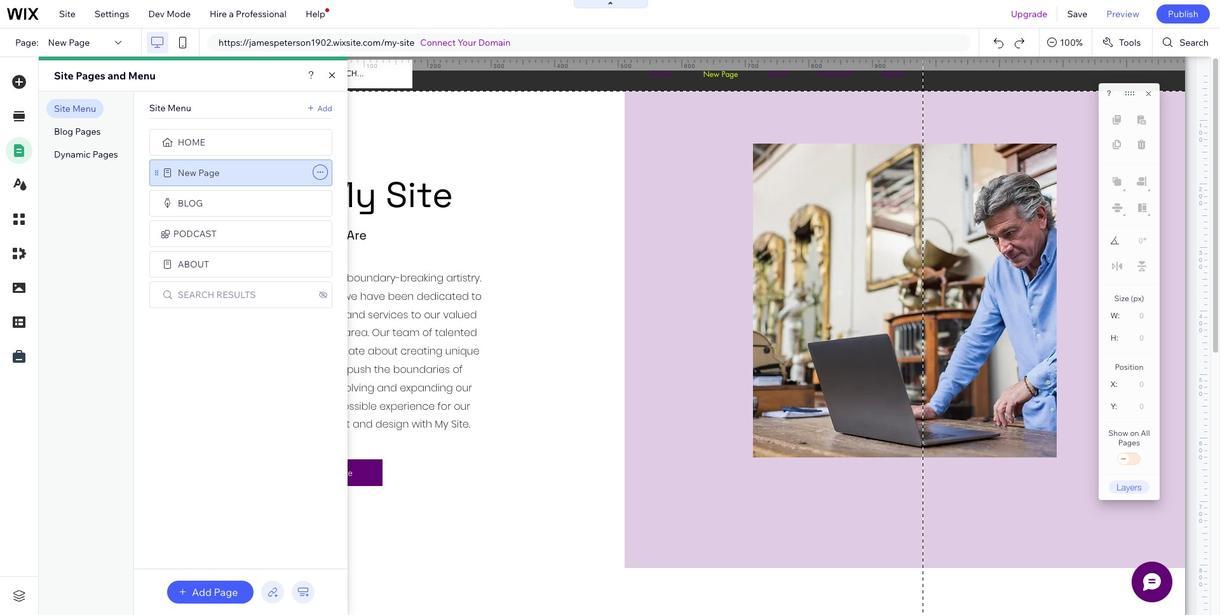 Task type: vqa. For each thing, say whether or not it's contained in the screenshot.
the bottommost "New Page"
yes



Task type: locate. For each thing, give the bounding box(es) containing it.
blog
[[54, 126, 73, 137]]

1 horizontal spatial site menu
[[149, 102, 191, 114]]

settings
[[95, 8, 129, 20]]

pages up 'dynamic pages'
[[75, 126, 101, 137]]

900
[[875, 62, 886, 69]]

size (px)
[[1114, 294, 1144, 303]]

200
[[430, 62, 441, 69]]

dynamic pages
[[54, 149, 118, 160]]

about
[[178, 259, 209, 270]]

1 horizontal spatial new page
[[178, 167, 220, 179]]

dev mode
[[148, 8, 191, 20]]

1 horizontal spatial add
[[317, 103, 332, 113]]

2 vertical spatial page
[[214, 586, 238, 599]]

menu
[[128, 69, 156, 82], [168, 102, 191, 114], [72, 103, 96, 114]]

0 horizontal spatial new page
[[48, 37, 90, 48]]

publish
[[1168, 8, 1199, 20]]

menu up the blog pages
[[72, 103, 96, 114]]

page
[[69, 37, 90, 48], [198, 167, 220, 179], [214, 586, 238, 599]]

pages
[[76, 69, 105, 82], [75, 126, 101, 137], [93, 149, 118, 160], [1118, 438, 1140, 447]]

tools button
[[1092, 29, 1152, 57]]

help
[[306, 8, 325, 20]]

results
[[216, 289, 256, 301]]

search button
[[1153, 29, 1220, 57]]

site
[[59, 8, 76, 20], [54, 69, 74, 82], [149, 102, 166, 114], [54, 103, 70, 114]]

1 vertical spatial add
[[192, 586, 212, 599]]

site menu
[[149, 102, 191, 114], [54, 103, 96, 114]]

pages left all
[[1118, 438, 1140, 447]]

400
[[557, 62, 568, 69]]

https://jamespeterson1902.wixsite.com/my-site connect your domain
[[219, 37, 511, 48]]

new page down home at the top of the page
[[178, 167, 220, 179]]

search
[[1180, 37, 1209, 48]]

add inside button
[[192, 586, 212, 599]]

add
[[317, 103, 332, 113], [192, 586, 212, 599]]

connect
[[420, 37, 456, 48]]

layers
[[1117, 482, 1142, 493]]

0 vertical spatial add
[[317, 103, 332, 113]]

pages left and
[[76, 69, 105, 82]]

new page
[[48, 37, 90, 48], [178, 167, 220, 179]]

dynamic
[[54, 149, 91, 160]]

site down site pages and menu
[[149, 102, 166, 114]]

None text field
[[1126, 233, 1143, 249], [1124, 376, 1149, 393], [1126, 233, 1143, 249], [1124, 376, 1149, 393]]

pages inside show on all pages
[[1118, 438, 1140, 447]]

search results
[[178, 289, 256, 301]]

x:
[[1111, 380, 1118, 389]]

menu right and
[[128, 69, 156, 82]]

switch
[[1117, 451, 1142, 468]]

size
[[1114, 294, 1129, 303]]

new up site pages and menu
[[48, 37, 67, 48]]

site menu up home at the top of the page
[[149, 102, 191, 114]]

1 horizontal spatial new
[[178, 167, 197, 179]]

add page
[[192, 586, 238, 599]]

a
[[229, 8, 234, 20]]

site
[[400, 37, 415, 48]]

pages right dynamic
[[93, 149, 118, 160]]

menu up home at the top of the page
[[168, 102, 191, 114]]

600
[[684, 62, 696, 69]]

? button
[[1107, 89, 1111, 98]]

?
[[1107, 89, 1111, 98]]

layers button
[[1109, 480, 1150, 494]]

site menu up the blog pages
[[54, 103, 96, 114]]

home
[[178, 137, 205, 148]]

None text field
[[1124, 307, 1149, 324], [1125, 329, 1149, 346], [1124, 398, 1149, 415], [1124, 307, 1149, 324], [1125, 329, 1149, 346], [1124, 398, 1149, 415]]

0 vertical spatial new
[[48, 37, 67, 48]]

0 horizontal spatial add
[[192, 586, 212, 599]]

100
[[366, 62, 378, 69]]

pages for blog
[[75, 126, 101, 137]]

page inside button
[[214, 586, 238, 599]]

domain
[[478, 37, 511, 48]]

site left settings
[[59, 8, 76, 20]]

new up blog
[[178, 167, 197, 179]]

700
[[748, 62, 759, 69]]

100%
[[1060, 37, 1083, 48]]

0 horizontal spatial new
[[48, 37, 67, 48]]

dev
[[148, 8, 165, 20]]

preview button
[[1097, 0, 1149, 28]]

https://jamespeterson1902.wixsite.com/my-
[[219, 37, 400, 48]]

new
[[48, 37, 67, 48], [178, 167, 197, 179]]

1 horizontal spatial menu
[[128, 69, 156, 82]]

site pages and menu
[[54, 69, 156, 82]]

search
[[178, 289, 214, 301]]

new page up site pages and menu
[[48, 37, 90, 48]]



Task type: describe. For each thing, give the bounding box(es) containing it.
position
[[1115, 362, 1144, 372]]

blog
[[178, 198, 203, 209]]

h:
[[1111, 334, 1118, 343]]

pages for dynamic
[[93, 149, 118, 160]]

professional
[[236, 8, 287, 20]]

mode
[[167, 8, 191, 20]]

add for add page
[[192, 586, 212, 599]]

on
[[1130, 428, 1139, 438]]

show on all pages
[[1108, 428, 1150, 447]]

publish button
[[1157, 4, 1210, 24]]

preview
[[1107, 8, 1139, 20]]

save
[[1067, 8, 1088, 20]]

0 vertical spatial new page
[[48, 37, 90, 48]]

1 vertical spatial new
[[178, 167, 197, 179]]

hire a professional
[[210, 8, 287, 20]]

1 vertical spatial new page
[[178, 167, 220, 179]]

podcast
[[173, 228, 217, 240]]

pages for site
[[76, 69, 105, 82]]

site left and
[[54, 69, 74, 82]]

tools
[[1119, 37, 1141, 48]]

0 vertical spatial page
[[69, 37, 90, 48]]

(px)
[[1131, 294, 1144, 303]]

1 vertical spatial page
[[198, 167, 220, 179]]

0 horizontal spatial site menu
[[54, 103, 96, 114]]

upgrade
[[1011, 8, 1048, 20]]

y:
[[1111, 402, 1117, 411]]

your
[[458, 37, 476, 48]]

w:
[[1111, 311, 1120, 320]]

800
[[811, 62, 823, 69]]

and
[[108, 69, 126, 82]]

blog pages
[[54, 126, 101, 137]]

300
[[493, 62, 505, 69]]

add page button
[[167, 581, 253, 604]]

100% button
[[1040, 29, 1092, 57]]

0 horizontal spatial menu
[[72, 103, 96, 114]]

save button
[[1058, 0, 1097, 28]]

hire
[[210, 8, 227, 20]]

all
[[1141, 428, 1150, 438]]

show
[[1108, 428, 1128, 438]]

site up the blog
[[54, 103, 70, 114]]

°
[[1144, 236, 1147, 245]]

add for add
[[317, 103, 332, 113]]

2 horizontal spatial menu
[[168, 102, 191, 114]]

500
[[621, 62, 632, 69]]



